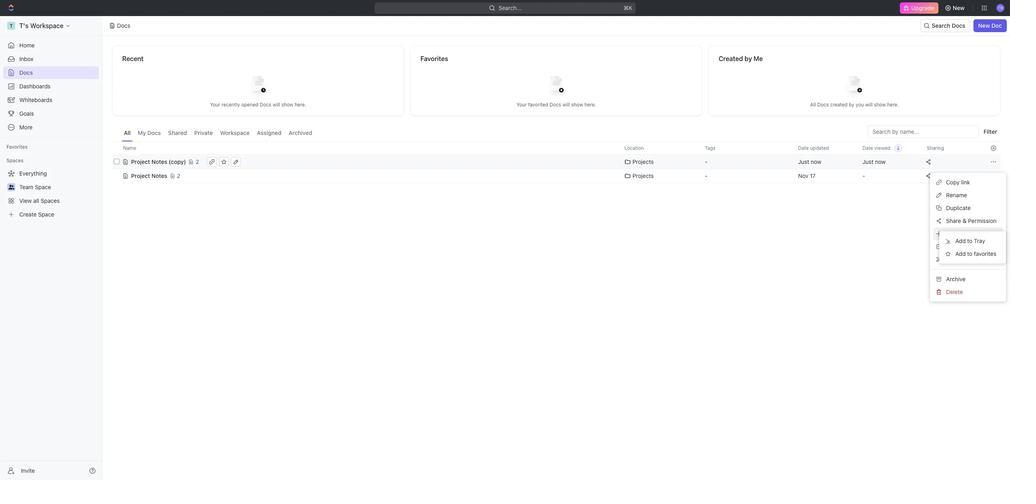 Task type: describe. For each thing, give the bounding box(es) containing it.
permission
[[968, 218, 997, 224]]

share & permission button
[[933, 215, 1003, 228]]

copy
[[946, 179, 960, 186]]

share & permission
[[946, 218, 997, 224]]

whiteboards link
[[3, 94, 99, 107]]

0 horizontal spatial by
[[745, 55, 752, 62]]

notes for project notes
[[151, 173, 167, 179]]

workspace button
[[218, 125, 252, 142]]

2 now from the left
[[875, 158, 886, 165]]

upgrade
[[911, 4, 934, 11]]

sharing
[[927, 145, 944, 151]]

shared button
[[166, 125, 189, 142]]

- for nov
[[705, 173, 707, 179]]

favorites
[[974, 251, 996, 257]]

all for all
[[124, 129, 131, 136]]

tab list containing all
[[122, 125, 314, 142]]

favorites button
[[3, 142, 31, 152]]

17
[[810, 173, 816, 179]]

docs left created
[[817, 102, 829, 108]]

project for project notes (copy)
[[131, 158, 150, 165]]

new doc button
[[973, 19, 1007, 32]]

project notes (copy)
[[131, 158, 186, 165]]

docs link
[[3, 66, 99, 79]]

2 for project notes (copy)
[[196, 158, 199, 165]]

2 just from the left
[[863, 158, 874, 165]]

upgrade link
[[900, 2, 938, 14]]

(copy)
[[169, 158, 186, 165]]

docs right favorited
[[550, 102, 561, 108]]

search...
[[498, 4, 521, 11]]

share
[[946, 218, 961, 224]]

shared
[[168, 129, 187, 136]]

search docs button
[[921, 19, 970, 32]]

all for all docs created by you will show here.
[[810, 102, 816, 108]]

tree inside sidebar navigation
[[3, 167, 99, 221]]

copy link
[[946, 179, 970, 186]]

date updated button
[[793, 142, 834, 154]]

row containing project notes (copy)
[[112, 154, 1000, 170]]

favorites inside button
[[6, 144, 28, 150]]

my
[[138, 129, 146, 136]]

archived
[[289, 129, 312, 136]]

workspace
[[220, 129, 250, 136]]

private
[[194, 129, 213, 136]]

location
[[624, 145, 644, 151]]

you
[[856, 102, 864, 108]]

add to
[[946, 230, 963, 237]]

1 will from the left
[[273, 102, 280, 108]]

project notes
[[131, 173, 167, 179]]

docs right opened
[[260, 102, 271, 108]]

doc
[[991, 22, 1002, 29]]

dashboards link
[[3, 80, 99, 93]]

archived button
[[287, 125, 314, 142]]

search
[[932, 22, 950, 29]]

cell for project notes (copy)
[[112, 154, 121, 169]]

inbox
[[19, 55, 33, 62]]

home
[[19, 42, 35, 49]]

docs inside button
[[147, 129, 161, 136]]

my docs
[[138, 129, 161, 136]]

nov
[[798, 173, 808, 179]]

add to tray
[[955, 238, 985, 244]]

docs inside "button"
[[952, 22, 965, 29]]

name
[[123, 145, 136, 151]]

whiteboards
[[19, 97, 52, 103]]

cell for project notes
[[112, 169, 121, 183]]

date viewed button
[[858, 142, 903, 154]]

3 will from the left
[[865, 102, 873, 108]]

duplicate
[[946, 205, 971, 212]]

my docs button
[[136, 125, 163, 142]]

add for add to tray
[[955, 238, 966, 244]]

your favorited docs will show here.
[[517, 102, 596, 108]]

new doc
[[978, 22, 1002, 29]]

2 show from the left
[[571, 102, 583, 108]]

recent
[[122, 55, 144, 62]]

3 here. from the left
[[887, 102, 899, 108]]



Task type: vqa. For each thing, say whether or not it's contained in the screenshot.
(copy)
yes



Task type: locate. For each thing, give the bounding box(es) containing it.
duplicate button
[[933, 202, 1003, 215]]

new for new
[[953, 4, 965, 11]]

1 project from the top
[[131, 158, 150, 165]]

- for just
[[705, 158, 707, 165]]

2 row from the top
[[112, 154, 1000, 170]]

will right you
[[865, 102, 873, 108]]

to inside 'button'
[[967, 251, 972, 257]]

now
[[811, 158, 821, 165], [875, 158, 886, 165]]

all left my
[[124, 129, 131, 136]]

-
[[705, 158, 707, 165], [705, 173, 707, 179], [863, 173, 865, 179]]

notes for project notes (copy)
[[151, 158, 167, 165]]

here.
[[295, 102, 306, 108], [584, 102, 596, 108], [887, 102, 899, 108]]

1 now from the left
[[811, 158, 821, 165]]

1 horizontal spatial new
[[978, 22, 990, 29]]

new left doc
[[978, 22, 990, 29]]

home link
[[3, 39, 99, 52]]

date for date updated
[[798, 145, 809, 151]]

1 vertical spatial notes
[[151, 173, 167, 179]]

sidebar navigation
[[0, 16, 103, 481]]

add to button
[[933, 228, 1003, 240]]

1 vertical spatial to
[[967, 238, 972, 244]]

docs up recent
[[117, 22, 130, 29]]

0 horizontal spatial just
[[798, 158, 809, 165]]

0 vertical spatial projects
[[633, 158, 654, 165]]

new for new doc
[[978, 22, 990, 29]]

tags
[[705, 145, 716, 151]]

project
[[131, 158, 150, 165], [131, 173, 150, 179]]

1 vertical spatial favorites
[[6, 144, 28, 150]]

add to tray button
[[943, 235, 1003, 248]]

0 vertical spatial 2
[[196, 158, 199, 165]]

⌘k
[[624, 4, 632, 11]]

1 vertical spatial by
[[849, 102, 854, 108]]

table containing project notes (copy)
[[112, 142, 1000, 184]]

now down date viewed button
[[875, 158, 886, 165]]

0 horizontal spatial favorites
[[6, 144, 28, 150]]

1 horizontal spatial just now
[[863, 158, 886, 165]]

0 vertical spatial new
[[953, 4, 965, 11]]

just up the nov on the top of page
[[798, 158, 809, 165]]

to inside dropdown button
[[958, 230, 963, 237]]

just down date viewed
[[863, 158, 874, 165]]

0 vertical spatial notes
[[151, 158, 167, 165]]

2 will from the left
[[563, 102, 570, 108]]

favorites
[[420, 55, 448, 62], [6, 144, 28, 150]]

0 horizontal spatial now
[[811, 158, 821, 165]]

projects for just
[[633, 158, 654, 165]]

your left recently
[[210, 102, 220, 108]]

1 horizontal spatial all
[[810, 102, 816, 108]]

recently
[[222, 102, 240, 108]]

no favorited docs image
[[540, 69, 572, 102]]

2 horizontal spatial will
[[865, 102, 873, 108]]

to for favorites
[[967, 251, 972, 257]]

0 vertical spatial all
[[810, 102, 816, 108]]

row containing name
[[112, 142, 1000, 155]]

here. up archived at the left of the page
[[295, 102, 306, 108]]

2 here. from the left
[[584, 102, 596, 108]]

1 horizontal spatial favorites
[[420, 55, 448, 62]]

cell
[[112, 154, 121, 169], [112, 169, 121, 183]]

will right opened
[[273, 102, 280, 108]]

goals
[[19, 110, 34, 117]]

2 vertical spatial to
[[967, 251, 972, 257]]

add to favorites button
[[943, 248, 1003, 261]]

show up archived at the left of the page
[[281, 102, 293, 108]]

add to favorites
[[955, 251, 996, 257]]

1 show from the left
[[281, 102, 293, 108]]

docs right search
[[952, 22, 965, 29]]

2 notes from the top
[[151, 173, 167, 179]]

tree
[[3, 167, 99, 221]]

project up project notes
[[131, 158, 150, 165]]

0 vertical spatial to
[[958, 230, 963, 237]]

will right favorited
[[563, 102, 570, 108]]

2 date from the left
[[863, 145, 873, 151]]

0 horizontal spatial new
[[953, 4, 965, 11]]

all inside button
[[124, 129, 131, 136]]

2 just now from the left
[[863, 158, 886, 165]]

2 projects from the top
[[633, 173, 654, 179]]

2
[[196, 158, 199, 165], [177, 173, 180, 179]]

docs inside sidebar navigation
[[19, 69, 33, 76]]

search docs
[[932, 22, 965, 29]]

your left favorited
[[517, 102, 527, 108]]

docs down inbox
[[19, 69, 33, 76]]

will
[[273, 102, 280, 108], [563, 102, 570, 108], [865, 102, 873, 108]]

add inside dropdown button
[[946, 230, 957, 237]]

1 vertical spatial all
[[124, 129, 131, 136]]

to for tray
[[967, 238, 972, 244]]

here. right no favorited docs image
[[584, 102, 596, 108]]

1 horizontal spatial show
[[571, 102, 583, 108]]

1 date from the left
[[798, 145, 809, 151]]

1 notes from the top
[[151, 158, 167, 165]]

inbox link
[[3, 53, 99, 66]]

nov 17
[[798, 173, 816, 179]]

1 horizontal spatial by
[[849, 102, 854, 108]]

project down project notes (copy)
[[131, 173, 150, 179]]

add inside 'button'
[[955, 251, 966, 257]]

created
[[830, 102, 848, 108]]

show right favorited
[[571, 102, 583, 108]]

all
[[810, 102, 816, 108], [124, 129, 131, 136]]

row containing project notes
[[112, 168, 1000, 184]]

to left "tray"
[[967, 238, 972, 244]]

date viewed
[[863, 145, 890, 151]]

opened
[[241, 102, 258, 108]]

invite
[[21, 467, 35, 474]]

date updated
[[798, 145, 829, 151]]

1 vertical spatial project
[[131, 173, 150, 179]]

delete button
[[933, 286, 1003, 299]]

your for favorites
[[517, 102, 527, 108]]

me
[[754, 55, 763, 62]]

0 horizontal spatial just now
[[798, 158, 821, 165]]

new button
[[942, 2, 969, 14]]

1 row from the top
[[112, 142, 1000, 155]]

updated
[[810, 145, 829, 151]]

table
[[112, 142, 1000, 184]]

add to button
[[930, 228, 1006, 240]]

1 horizontal spatial now
[[875, 158, 886, 165]]

0 vertical spatial add
[[946, 230, 957, 237]]

1 just from the left
[[798, 158, 809, 165]]

tab list
[[122, 125, 314, 142]]

2 project from the top
[[131, 173, 150, 179]]

docs
[[117, 22, 130, 29], [952, 22, 965, 29], [19, 69, 33, 76], [260, 102, 271, 108], [550, 102, 561, 108], [817, 102, 829, 108], [147, 129, 161, 136]]

3 row from the top
[[112, 168, 1000, 184]]

1 horizontal spatial your
[[517, 102, 527, 108]]

Search by name... text field
[[873, 126, 974, 138]]

2 for project notes
[[177, 173, 180, 179]]

no recent docs image
[[242, 69, 274, 102]]

here. right you
[[887, 102, 899, 108]]

1 vertical spatial 2
[[177, 173, 180, 179]]

0 vertical spatial favorites
[[420, 55, 448, 62]]

by
[[745, 55, 752, 62], [849, 102, 854, 108]]

to up add to tray
[[958, 230, 963, 237]]

all left created
[[810, 102, 816, 108]]

archive
[[946, 276, 966, 283]]

just now down date updated button
[[798, 158, 821, 165]]

2 horizontal spatial show
[[874, 102, 886, 108]]

by left me
[[745, 55, 752, 62]]

1 horizontal spatial 2
[[196, 158, 199, 165]]

just now
[[798, 158, 821, 165], [863, 158, 886, 165]]

archive button
[[933, 273, 1003, 286]]

0 horizontal spatial 2
[[177, 173, 180, 179]]

date left updated
[[798, 145, 809, 151]]

date left viewed
[[863, 145, 873, 151]]

2 your from the left
[[517, 102, 527, 108]]

add down add to tray
[[955, 251, 966, 257]]

favorited
[[528, 102, 548, 108]]

3 show from the left
[[874, 102, 886, 108]]

all button
[[122, 125, 133, 142]]

&
[[963, 218, 967, 224]]

date
[[798, 145, 809, 151], [863, 145, 873, 151]]

new
[[953, 4, 965, 11], [978, 22, 990, 29]]

1 your from the left
[[210, 102, 220, 108]]

created
[[719, 55, 743, 62]]

project for project notes
[[131, 173, 150, 179]]

notes up project notes
[[151, 158, 167, 165]]

link
[[961, 179, 970, 186]]

2 cell from the top
[[112, 169, 121, 183]]

new up search docs
[[953, 4, 965, 11]]

1 here. from the left
[[295, 102, 306, 108]]

2 down (copy)
[[177, 173, 180, 179]]

to down add to tray
[[967, 251, 972, 257]]

assigned
[[257, 129, 281, 136]]

rename button
[[933, 189, 1003, 202]]

assigned button
[[255, 125, 283, 142]]

dashboards
[[19, 83, 51, 90]]

0 horizontal spatial show
[[281, 102, 293, 108]]

column header
[[112, 142, 121, 155]]

add for add to favorites
[[955, 251, 966, 257]]

your for recent
[[210, 102, 220, 108]]

docs right my
[[147, 129, 161, 136]]

0 horizontal spatial date
[[798, 145, 809, 151]]

2 vertical spatial add
[[955, 251, 966, 257]]

0 horizontal spatial will
[[273, 102, 280, 108]]

2 right (copy)
[[196, 158, 199, 165]]

1 vertical spatial new
[[978, 22, 990, 29]]

0 horizontal spatial here.
[[295, 102, 306, 108]]

show
[[281, 102, 293, 108], [571, 102, 583, 108], [874, 102, 886, 108]]

add down add to
[[955, 238, 966, 244]]

notes down project notes (copy)
[[151, 173, 167, 179]]

delete
[[946, 289, 963, 296]]

rename
[[946, 192, 967, 199]]

no created by me docs image
[[838, 69, 871, 102]]

row
[[112, 142, 1000, 155], [112, 154, 1000, 170], [112, 168, 1000, 184]]

1 horizontal spatial here.
[[584, 102, 596, 108]]

projects for nov
[[633, 173, 654, 179]]

2 horizontal spatial here.
[[887, 102, 899, 108]]

spaces
[[6, 158, 23, 164]]

viewed
[[875, 145, 890, 151]]

by left you
[[849, 102, 854, 108]]

your recently opened docs will show here.
[[210, 102, 306, 108]]

0 horizontal spatial your
[[210, 102, 220, 108]]

1 horizontal spatial will
[[563, 102, 570, 108]]

1 projects from the top
[[633, 158, 654, 165]]

1 vertical spatial add
[[955, 238, 966, 244]]

0 vertical spatial project
[[131, 158, 150, 165]]

1 horizontal spatial just
[[863, 158, 874, 165]]

copy link button
[[933, 176, 1003, 189]]

1 vertical spatial projects
[[633, 173, 654, 179]]

1 horizontal spatial date
[[863, 145, 873, 151]]

show right you
[[874, 102, 886, 108]]

projects
[[633, 158, 654, 165], [633, 173, 654, 179]]

goals link
[[3, 107, 99, 120]]

tray
[[974, 238, 985, 244]]

1 cell from the top
[[112, 154, 121, 169]]

date for date viewed
[[863, 145, 873, 151]]

0 vertical spatial by
[[745, 55, 752, 62]]

all docs created by you will show here.
[[810, 102, 899, 108]]

just now down date viewed
[[863, 158, 886, 165]]

add down share
[[946, 230, 957, 237]]

0 horizontal spatial all
[[124, 129, 131, 136]]

just
[[798, 158, 809, 165], [863, 158, 874, 165]]

1 just now from the left
[[798, 158, 821, 165]]

add for add to
[[946, 230, 957, 237]]

private button
[[192, 125, 215, 142]]

created by me
[[719, 55, 763, 62]]

now down date updated button
[[811, 158, 821, 165]]

your
[[210, 102, 220, 108], [517, 102, 527, 108]]



